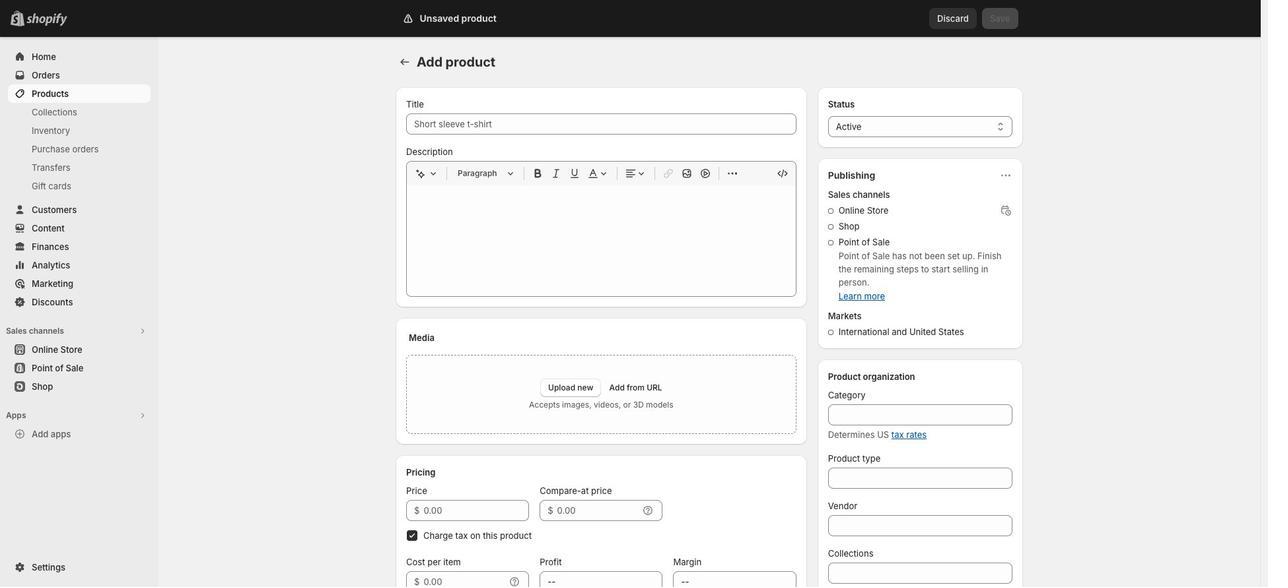 Task type: describe. For each thing, give the bounding box(es) containing it.
Short sleeve t-shirt text field
[[406, 114, 796, 135]]

  text field
[[424, 501, 529, 522]]

0 horizontal spatial   text field
[[424, 572, 505, 588]]

shopify image
[[29, 13, 70, 26]]



Task type: locate. For each thing, give the bounding box(es) containing it.
None text field
[[673, 572, 796, 588]]

1 vertical spatial   text field
[[424, 572, 505, 588]]

1 horizontal spatial   text field
[[557, 501, 639, 522]]

  text field
[[557, 501, 639, 522], [424, 572, 505, 588]]

None text field
[[828, 563, 1013, 585], [540, 572, 663, 588], [828, 563, 1013, 585], [540, 572, 663, 588]]

0 vertical spatial   text field
[[557, 501, 639, 522]]



Task type: vqa. For each thing, say whether or not it's contained in the screenshot.
the Short sleeve t-shirt text box at the top of the page
yes



